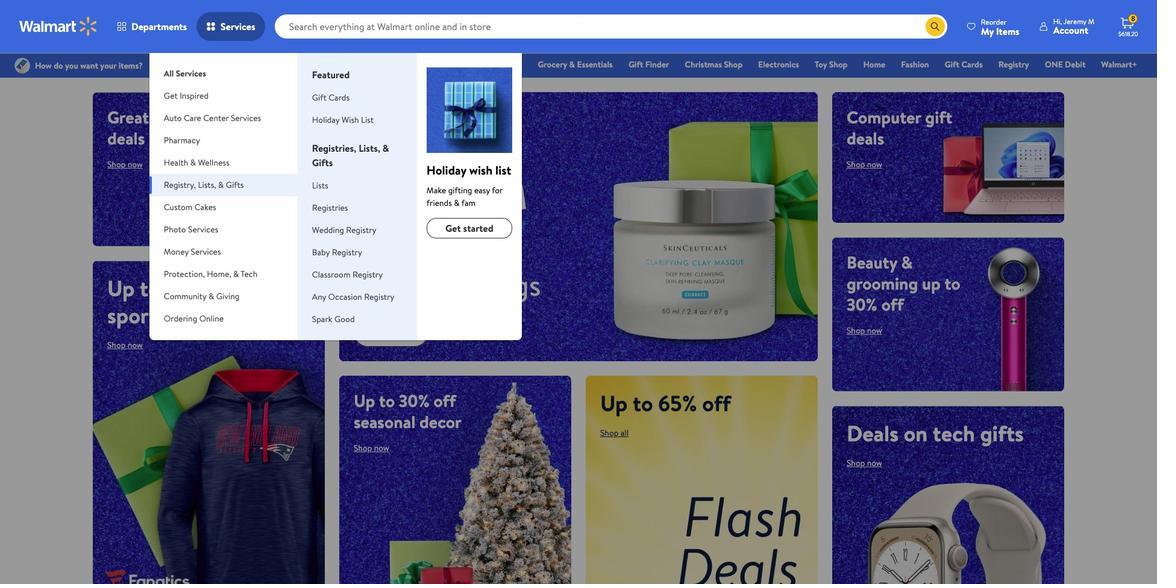 Task type: locate. For each thing, give the bounding box(es) containing it.
up inside the up to 30% off seasonal decor
[[354, 389, 375, 413]]

get inspired button
[[149, 85, 298, 107]]

gift finder
[[629, 58, 669, 71]]

shop now link for beauty & grooming up to 30% off
[[847, 325, 882, 337]]

up to 30% off seasonal decor
[[354, 389, 462, 434]]

grooming
[[847, 272, 918, 295]]

shop now for all new savings
[[368, 325, 414, 340]]

gifts inside registries, lists, & gifts
[[312, 156, 333, 169]]

fam
[[462, 197, 476, 209]]

gifts inside dropdown button
[[226, 179, 244, 191]]

registry for classroom registry
[[353, 269, 383, 281]]

8 $618.20
[[1119, 13, 1138, 38]]

0 vertical spatial get
[[164, 90, 178, 102]]

spark
[[312, 313, 333, 326]]

1 horizontal spatial deals
[[847, 419, 899, 449]]

gift cards
[[945, 58, 983, 71], [312, 92, 350, 104]]

1 horizontal spatial up
[[354, 389, 375, 413]]

1 vertical spatial gifts
[[226, 179, 244, 191]]

gifting
[[448, 184, 472, 197]]

services down cakes
[[188, 224, 218, 236]]

0 horizontal spatial holiday
[[312, 114, 340, 126]]

classroom registry
[[312, 269, 383, 281]]

new
[[394, 265, 445, 305]]

0 vertical spatial gift cards
[[945, 58, 983, 71]]

0 vertical spatial cards
[[962, 58, 983, 71]]

started
[[463, 222, 494, 235]]

1 vertical spatial all
[[354, 265, 387, 305]]

lists,
[[359, 142, 380, 155], [198, 179, 216, 191]]

up inside up to 25% off sports-fan gear
[[107, 274, 135, 304]]

christmas
[[685, 58, 722, 71]]

shop for up to 65% off
[[600, 427, 619, 439]]

all
[[164, 68, 174, 80], [354, 265, 387, 305]]

gift left finder
[[629, 58, 643, 71]]

registry,
[[164, 179, 196, 191]]

gift cards down my
[[945, 58, 983, 71]]

decor
[[420, 410, 462, 434]]

services inside services dropdown button
[[221, 20, 255, 33]]

one debit link
[[1040, 58, 1091, 71]]

1 horizontal spatial gift cards link
[[940, 58, 988, 71]]

&
[[569, 58, 575, 71], [383, 142, 389, 155], [190, 157, 196, 169], [218, 179, 224, 191], [454, 197, 460, 209], [902, 251, 913, 274], [233, 268, 239, 280], [209, 291, 214, 303]]

now for up to 30% off seasonal decor
[[374, 442, 389, 454]]

shop now for great home deals
[[107, 159, 143, 171]]

to inside the up to 30% off seasonal decor
[[379, 389, 395, 413]]

essentials
[[577, 58, 613, 71]]

2 deals from the left
[[847, 127, 885, 150]]

0 horizontal spatial deals
[[107, 127, 145, 150]]

wellness
[[198, 157, 229, 169]]

now for all new savings
[[395, 325, 414, 340]]

services up all services link
[[221, 20, 255, 33]]

departments button
[[107, 12, 197, 41]]

2 horizontal spatial up
[[600, 389, 628, 419]]

get for get started
[[445, 222, 461, 235]]

lists, inside registries, lists, & gifts
[[359, 142, 380, 155]]

sports-
[[107, 301, 174, 331]]

jeremy
[[1064, 16, 1087, 27]]

gift cards link down "featured"
[[312, 92, 350, 104]]

0 vertical spatial holiday
[[312, 114, 340, 126]]

reorder my items
[[981, 17, 1020, 38]]

shop now link for deals on tech gifts
[[847, 457, 882, 469]]

shop now for computer gift deals
[[847, 159, 882, 171]]

holiday for wish
[[427, 162, 467, 178]]

shop now link for up to 25% off sports-fan gear
[[107, 339, 143, 351]]

to for up to 25% off sports-fan gear
[[140, 274, 160, 304]]

up for up to 30% off seasonal decor
[[354, 389, 375, 413]]

grocery & essentials link
[[533, 58, 618, 71]]

cards up holiday wish list link
[[329, 92, 350, 104]]

walmart+
[[1102, 58, 1137, 71]]

1 horizontal spatial gifts
[[312, 156, 333, 169]]

1 vertical spatial cards
[[329, 92, 350, 104]]

1 deals from the left
[[107, 127, 145, 150]]

gifts down registries,
[[312, 156, 333, 169]]

1 vertical spatial gift cards
[[312, 92, 350, 104]]

gift cards link down my
[[940, 58, 988, 71]]

to left decor
[[379, 389, 395, 413]]

1 horizontal spatial deals
[[847, 127, 885, 150]]

shop now link for computer gift deals
[[847, 159, 882, 171]]

0 horizontal spatial get
[[164, 90, 178, 102]]

photo services button
[[149, 219, 298, 241]]

registries,
[[312, 142, 356, 155]]

up
[[922, 272, 941, 295]]

holiday left wish
[[312, 114, 340, 126]]

0 horizontal spatial gifts
[[226, 179, 244, 191]]

registry up classroom registry
[[332, 247, 362, 259]]

0 vertical spatial 30%
[[847, 293, 878, 316]]

gift down "featured"
[[312, 92, 327, 104]]

registry for wedding registry
[[346, 224, 377, 236]]

services inside all services link
[[176, 68, 206, 80]]

get inspired
[[164, 90, 209, 102]]

deals left grocery
[[502, 58, 522, 71]]

1 vertical spatial get
[[445, 222, 461, 235]]

beauty
[[847, 251, 898, 274]]

protection,
[[164, 268, 205, 280]]

registry down the items
[[999, 58, 1029, 71]]

health
[[164, 157, 188, 169]]

1 vertical spatial gift cards link
[[312, 92, 350, 104]]

shop
[[724, 58, 743, 71], [829, 58, 848, 71], [107, 159, 126, 171], [847, 159, 865, 171], [847, 325, 865, 337], [368, 325, 392, 340], [107, 339, 126, 351], [600, 427, 619, 439], [354, 442, 372, 454], [847, 457, 865, 469]]

25%
[[165, 274, 204, 304]]

grocery
[[538, 58, 567, 71]]

1 horizontal spatial 30%
[[847, 293, 878, 316]]

account
[[1054, 24, 1089, 37]]

0 horizontal spatial all
[[164, 68, 174, 80]]

lists, inside dropdown button
[[198, 179, 216, 191]]

services
[[221, 20, 255, 33], [176, 68, 206, 80], [231, 112, 261, 124], [188, 224, 218, 236], [191, 246, 221, 258]]

toy shop
[[815, 58, 848, 71]]

lists, up cakes
[[198, 179, 216, 191]]

0 horizontal spatial 30%
[[399, 389, 430, 413]]

items
[[996, 24, 1020, 38]]

deals
[[107, 127, 145, 150], [847, 127, 885, 150]]

1 horizontal spatial holiday
[[427, 162, 467, 178]]

deals inside great home deals
[[107, 127, 145, 150]]

registry
[[999, 58, 1029, 71], [346, 224, 377, 236], [332, 247, 362, 259], [353, 269, 383, 281], [364, 291, 395, 303]]

baby registry link
[[312, 247, 362, 259]]

search icon image
[[931, 22, 940, 31]]

home,
[[207, 268, 231, 280]]

all
[[621, 427, 629, 439]]

shop for all new savings
[[368, 325, 392, 340]]

community & giving button
[[149, 286, 298, 308]]

to left 65%
[[633, 389, 653, 419]]

computer gift deals
[[847, 105, 953, 150]]

holiday inside holiday wish list make gifting easy for friends & fam
[[427, 162, 467, 178]]

shop now for up to 25% off sports-fan gear
[[107, 339, 143, 351]]

1 horizontal spatial lists,
[[359, 142, 380, 155]]

registry up any occasion registry "link"
[[353, 269, 383, 281]]

gift
[[925, 105, 953, 129]]

registry inside 'registry' link
[[999, 58, 1029, 71]]

off inside the up to 30% off seasonal decor
[[434, 389, 456, 413]]

shop now for up to 30% off seasonal decor
[[354, 442, 389, 454]]

registry up baby registry "link"
[[346, 224, 377, 236]]

shop now for beauty & grooming up to 30% off
[[847, 325, 882, 337]]

to right up
[[945, 272, 961, 295]]

gifts down 'health & wellness' dropdown button
[[226, 179, 244, 191]]

services for money services
[[191, 246, 221, 258]]

gift cards down "featured"
[[312, 92, 350, 104]]

get started
[[445, 222, 494, 235]]

list
[[496, 162, 511, 178]]

1 horizontal spatial all
[[354, 265, 387, 305]]

money services button
[[149, 241, 298, 263]]

seasonal
[[354, 410, 416, 434]]

shop for computer gift deals
[[847, 159, 865, 171]]

1 vertical spatial deals
[[847, 419, 899, 449]]

gift right fashion
[[945, 58, 960, 71]]

1 vertical spatial holiday
[[427, 162, 467, 178]]

all services link
[[149, 53, 298, 85]]

cards down my
[[962, 58, 983, 71]]

to
[[945, 272, 961, 295], [140, 274, 160, 304], [633, 389, 653, 419], [379, 389, 395, 413]]

reorder
[[981, 17, 1007, 27]]

computer
[[847, 105, 921, 129]]

all services
[[164, 68, 206, 80]]

services inside photo services dropdown button
[[188, 224, 218, 236]]

1 vertical spatial lists,
[[198, 179, 216, 191]]

now for great home deals
[[128, 159, 143, 171]]

tech
[[241, 268, 258, 280]]

hi,
[[1054, 16, 1062, 27]]

services inside money services dropdown button
[[191, 246, 221, 258]]

shop for great home deals
[[107, 159, 126, 171]]

finder
[[645, 58, 669, 71]]

services for all services
[[176, 68, 206, 80]]

to inside up to 25% off sports-fan gear
[[140, 274, 160, 304]]

0 horizontal spatial lists,
[[198, 179, 216, 191]]

auto care center services button
[[149, 107, 298, 130]]

baby
[[312, 247, 330, 259]]

community & giving
[[164, 291, 240, 303]]

to left the 25%
[[140, 274, 160, 304]]

0 horizontal spatial gift cards link
[[312, 92, 350, 104]]

holiday
[[312, 114, 340, 126], [427, 162, 467, 178]]

0 horizontal spatial deals
[[502, 58, 522, 71]]

1 horizontal spatial get
[[445, 222, 461, 235]]

0 vertical spatial gift cards link
[[940, 58, 988, 71]]

lists, for registries,
[[359, 142, 380, 155]]

Walmart Site-Wide search field
[[275, 14, 948, 39]]

deals inside computer gift deals
[[847, 127, 885, 150]]

gift cards link
[[940, 58, 988, 71], [312, 92, 350, 104]]

deals for beauty
[[847, 127, 885, 150]]

1 horizontal spatial gift
[[629, 58, 643, 71]]

deals left on
[[847, 419, 899, 449]]

off inside up to 25% off sports-fan gear
[[209, 274, 238, 304]]

services up inspired
[[176, 68, 206, 80]]

1 vertical spatial 30%
[[399, 389, 430, 413]]

services up protection, home, & tech
[[191, 246, 221, 258]]

0 vertical spatial deals
[[502, 58, 522, 71]]

services right center at the top left of page
[[231, 112, 261, 124]]

0 vertical spatial gifts
[[312, 156, 333, 169]]

get left started
[[445, 222, 461, 235]]

0 horizontal spatial up
[[107, 274, 135, 304]]

one debit
[[1045, 58, 1086, 71]]

deals for deals on tech gifts
[[847, 419, 899, 449]]

deals inside "link"
[[502, 58, 522, 71]]

0 vertical spatial lists,
[[359, 142, 380, 155]]

holiday for wish
[[312, 114, 340, 126]]

holiday up the make
[[427, 162, 467, 178]]

0 vertical spatial all
[[164, 68, 174, 80]]

shop now link
[[107, 159, 143, 171], [847, 159, 882, 171], [354, 318, 429, 347], [847, 325, 882, 337], [107, 339, 143, 351], [354, 442, 389, 454], [847, 457, 882, 469]]

up
[[107, 274, 135, 304], [600, 389, 628, 419], [354, 389, 375, 413]]

auto care center services
[[164, 112, 261, 124]]

get inside dropdown button
[[164, 90, 178, 102]]

gifts for registries, lists, & gifts
[[312, 156, 333, 169]]

protection, home, & tech button
[[149, 263, 298, 286]]

get up 'home'
[[164, 90, 178, 102]]

lists, down list
[[359, 142, 380, 155]]



Task type: vqa. For each thing, say whether or not it's contained in the screenshot.
second The $89.49 from the left
no



Task type: describe. For each thing, give the bounding box(es) containing it.
make
[[427, 184, 446, 197]]

holiday wish list make gifting easy for friends & fam
[[427, 162, 511, 209]]

auto
[[164, 112, 182, 124]]

shop now link for great home deals
[[107, 159, 143, 171]]

all for all new savings
[[354, 265, 387, 305]]

classroom
[[312, 269, 351, 281]]

inspired
[[180, 90, 209, 102]]

easy
[[474, 184, 490, 197]]

lists, for registry,
[[198, 179, 216, 191]]

8
[[1131, 13, 1136, 24]]

gift inside gift finder link
[[629, 58, 643, 71]]

Search search field
[[275, 14, 948, 39]]

lists link
[[312, 180, 328, 192]]

shop now for deals on tech gifts
[[847, 457, 882, 469]]

off for up to 65% off
[[702, 389, 731, 419]]

custom cakes button
[[149, 197, 298, 219]]

0 horizontal spatial cards
[[329, 92, 350, 104]]

shop all
[[600, 427, 629, 439]]

care
[[184, 112, 201, 124]]

& inside "beauty & grooming up to 30% off"
[[902, 251, 913, 274]]

pharmacy button
[[149, 130, 298, 152]]

up to 25% off sports-fan gear
[[107, 274, 252, 331]]

to for up to 30% off seasonal decor
[[379, 389, 395, 413]]

home link
[[858, 58, 891, 71]]

beauty & grooming up to 30% off
[[847, 251, 961, 316]]

grocery & essentials
[[538, 58, 613, 71]]

pharmacy
[[164, 134, 200, 146]]

my
[[981, 24, 994, 38]]

now for beauty & grooming up to 30% off
[[867, 325, 882, 337]]

friends
[[427, 197, 452, 209]]

christmas shop
[[685, 58, 743, 71]]

lists
[[312, 180, 328, 192]]

gear
[[210, 301, 252, 331]]

list
[[361, 114, 374, 126]]

off inside "beauty & grooming up to 30% off"
[[882, 293, 904, 316]]

photo
[[164, 224, 186, 236]]

photo services
[[164, 224, 218, 236]]

shop for up to 30% off seasonal decor
[[354, 442, 372, 454]]

savings
[[452, 265, 541, 305]]

deals on tech gifts
[[847, 419, 1024, 449]]

registry, lists, & gifts button
[[149, 174, 298, 197]]

up for up to 65% off
[[600, 389, 628, 419]]

1 horizontal spatial cards
[[962, 58, 983, 71]]

all for all services
[[164, 68, 174, 80]]

ordering
[[164, 313, 197, 325]]

for
[[492, 184, 503, 197]]

wedding registry link
[[312, 224, 377, 236]]

hi, jeremy m account
[[1054, 16, 1095, 37]]

registries
[[312, 202, 348, 214]]

deals link
[[497, 58, 528, 71]]

up to 65% off
[[600, 389, 731, 419]]

registry, lists, & gifts image
[[427, 68, 512, 153]]

shop for deals on tech gifts
[[847, 457, 865, 469]]

get for get inspired
[[164, 90, 178, 102]]

1 horizontal spatial gift cards
[[945, 58, 983, 71]]

registry link
[[993, 58, 1035, 71]]

30% inside the up to 30% off seasonal decor
[[399, 389, 430, 413]]

registry for baby registry
[[332, 247, 362, 259]]

deals for up
[[107, 127, 145, 150]]

deals for deals
[[502, 58, 522, 71]]

shop for beauty & grooming up to 30% off
[[847, 325, 865, 337]]

toy shop link
[[810, 58, 853, 71]]

custom
[[164, 201, 193, 213]]

shop for up to 25% off sports-fan gear
[[107, 339, 126, 351]]

0 horizontal spatial gift
[[312, 92, 327, 104]]

now for deals on tech gifts
[[867, 457, 882, 469]]

now for up to 25% off sports-fan gear
[[128, 339, 143, 351]]

any occasion registry link
[[312, 291, 395, 303]]

wish
[[342, 114, 359, 126]]

to inside "beauty & grooming up to 30% off"
[[945, 272, 961, 295]]

& inside holiday wish list make gifting easy for friends & fam
[[454, 197, 460, 209]]

one
[[1045, 58, 1063, 71]]

to for up to 65% off
[[633, 389, 653, 419]]

m
[[1088, 16, 1095, 27]]

all new savings
[[354, 265, 541, 305]]

spark good link
[[312, 313, 355, 326]]

health & wellness button
[[149, 152, 298, 174]]

holiday wish list link
[[312, 114, 374, 126]]

$618.20
[[1119, 30, 1138, 38]]

65%
[[658, 389, 697, 419]]

shop now link for up to 30% off seasonal decor
[[354, 442, 389, 454]]

now for computer gift deals
[[867, 159, 882, 171]]

fashion
[[901, 58, 929, 71]]

fashion link
[[896, 58, 935, 71]]

& inside registries, lists, & gifts
[[383, 142, 389, 155]]

center
[[203, 112, 229, 124]]

wedding registry
[[312, 224, 377, 236]]

shop now link for all new savings
[[354, 318, 429, 347]]

up for up to 25% off sports-fan gear
[[107, 274, 135, 304]]

giving
[[216, 291, 240, 303]]

toy
[[815, 58, 827, 71]]

community
[[164, 291, 207, 303]]

registries link
[[312, 202, 348, 214]]

0 horizontal spatial gift cards
[[312, 92, 350, 104]]

good
[[335, 313, 355, 326]]

off for up to 30% off seasonal decor
[[434, 389, 456, 413]]

departments
[[131, 20, 187, 33]]

2 horizontal spatial gift
[[945, 58, 960, 71]]

services inside auto care center services dropdown button
[[231, 112, 261, 124]]

off for up to 25% off sports-fan gear
[[209, 274, 238, 304]]

featured
[[312, 68, 350, 81]]

any occasion registry
[[312, 291, 395, 303]]

services for photo services
[[188, 224, 218, 236]]

registry right occasion
[[364, 291, 395, 303]]

gifts for registry, lists, & gifts
[[226, 179, 244, 191]]

online
[[199, 313, 224, 325]]

custom cakes
[[164, 201, 216, 213]]

shop all link
[[600, 427, 629, 439]]

electronics link
[[753, 58, 805, 71]]

baby registry
[[312, 247, 362, 259]]

tech
[[933, 419, 975, 449]]

30% inside "beauty & grooming up to 30% off"
[[847, 293, 878, 316]]

spark good
[[312, 313, 355, 326]]

health & wellness
[[164, 157, 229, 169]]

services button
[[197, 12, 265, 41]]

walmart image
[[19, 17, 98, 36]]

holiday wish list
[[312, 114, 374, 126]]

registry, lists, & gifts
[[164, 179, 244, 191]]



